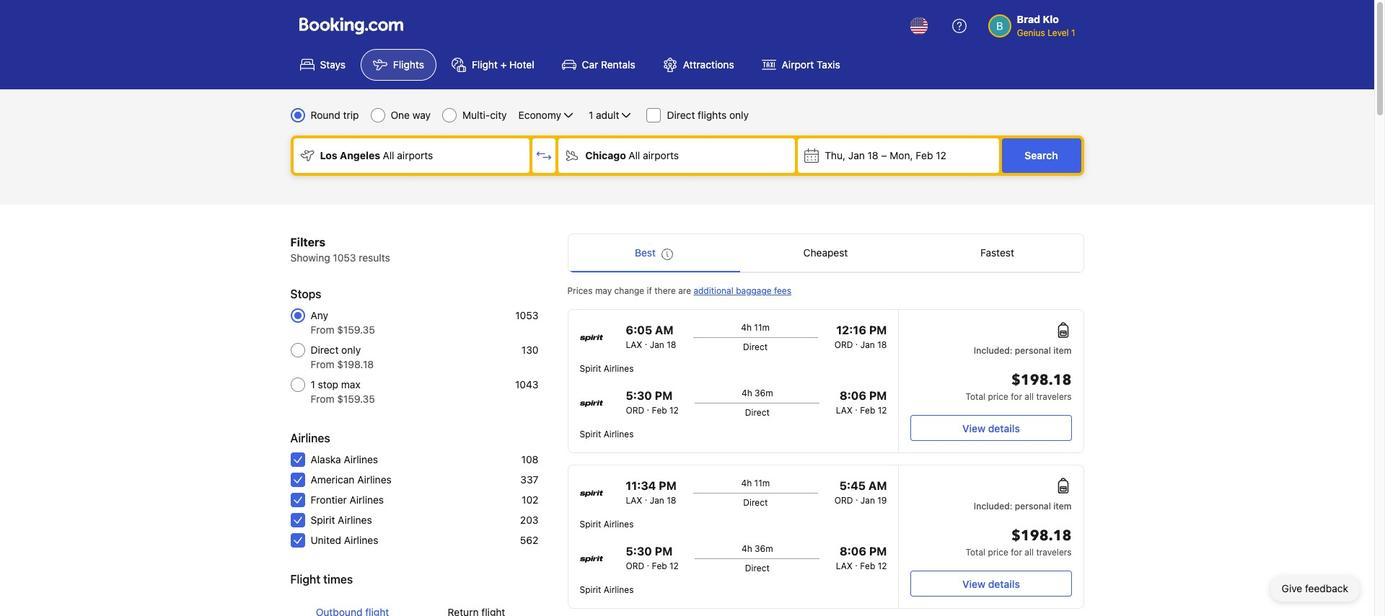Task type: describe. For each thing, give the bounding box(es) containing it.
36m for 5:45 am
[[755, 544, 773, 555]]

pm inside 12:16 pm ord . jan 18
[[869, 324, 887, 337]]

11m for 5:45 am
[[755, 478, 770, 489]]

. inside the '11:34 pm lax . jan 18'
[[645, 493, 648, 504]]

fees
[[774, 286, 792, 297]]

11:34 pm lax . jan 18
[[626, 480, 677, 507]]

flight + hotel link
[[439, 49, 547, 81]]

8:06 pm lax . feb 12 for 5:45
[[836, 546, 887, 572]]

hotel
[[510, 58, 534, 71]]

6:05
[[626, 324, 652, 337]]

6:05 am lax . jan 18
[[626, 324, 676, 351]]

203
[[520, 515, 539, 527]]

view details button for 5:45 am
[[911, 572, 1072, 598]]

thu,
[[825, 149, 846, 162]]

details for pm
[[988, 423, 1020, 435]]

5:45
[[840, 480, 866, 493]]

4h 36m for 12:16
[[742, 388, 773, 399]]

genius
[[1017, 27, 1045, 38]]

$198.18 inside direct only from $198.18
[[337, 359, 374, 371]]

round trip
[[311, 109, 359, 121]]

pm down 12:16 pm ord . jan 18 on the bottom right of the page
[[869, 390, 887, 403]]

pm down 19
[[869, 546, 887, 559]]

feb inside thu, jan 18 – mon, feb 12 popup button
[[916, 149, 933, 162]]

airport taxis
[[782, 58, 840, 71]]

travelers for pm
[[1037, 392, 1072, 403]]

any
[[311, 310, 328, 322]]

ord inside 12:16 pm ord . jan 18
[[835, 340, 853, 351]]

from inside direct only from $198.18
[[311, 359, 334, 371]]

$198.18 for 6:05 am
[[1012, 371, 1072, 390]]

rentals
[[601, 58, 636, 71]]

car
[[582, 58, 598, 71]]

4h 11m for 6:05 am
[[741, 323, 770, 333]]

direct inside direct only from $198.18
[[311, 344, 339, 356]]

1 for 1 stop max from $159.35
[[311, 379, 315, 391]]

any from $159.35
[[311, 310, 375, 336]]

8:06 for 12:16
[[840, 390, 867, 403]]

flight for flight + hotel
[[472, 58, 498, 71]]

filters
[[290, 236, 326, 249]]

12 inside popup button
[[936, 149, 947, 162]]

5:30 pm ord . feb 12 for 6:05
[[626, 390, 679, 416]]

view details for am
[[963, 578, 1020, 591]]

give
[[1282, 583, 1303, 595]]

102
[[522, 494, 539, 507]]

showing
[[290, 252, 330, 264]]

adult
[[596, 109, 619, 121]]

frontier
[[311, 494, 347, 507]]

multi-
[[463, 109, 490, 121]]

included: personal item for pm
[[974, 346, 1072, 356]]

prices
[[568, 286, 593, 297]]

mon,
[[890, 149, 913, 162]]

view for 12:16 pm
[[963, 423, 986, 435]]

attractions
[[683, 58, 734, 71]]

alaska airlines
[[311, 454, 378, 466]]

give feedback
[[1282, 583, 1349, 595]]

additional baggage fees link
[[694, 286, 792, 297]]

change
[[615, 286, 645, 297]]

5:45 am ord . jan 19
[[835, 480, 887, 507]]

flight + hotel
[[472, 58, 534, 71]]

jan for 6:05 am
[[650, 340, 665, 351]]

1 airports from the left
[[397, 149, 433, 162]]

+
[[501, 58, 507, 71]]

8:06 for 5:45
[[840, 546, 867, 559]]

times
[[323, 574, 353, 587]]

1 4h from the top
[[741, 323, 752, 333]]

economy
[[519, 109, 561, 121]]

stop
[[318, 379, 339, 391]]

included: personal item for am
[[974, 502, 1072, 512]]

filters showing 1053 results
[[290, 236, 390, 264]]

item for 5:45 am
[[1054, 502, 1072, 512]]

taxis
[[817, 58, 840, 71]]

12:16
[[837, 324, 867, 337]]

best button
[[568, 235, 740, 272]]

best
[[635, 247, 656, 259]]

price for 5:45 am
[[988, 548, 1009, 559]]

18 for 12:16 pm
[[878, 340, 887, 351]]

thu, jan 18 – mon, feb 12
[[825, 149, 947, 162]]

ord inside 5:45 am ord . jan 19
[[835, 496, 853, 507]]

1 inside brad klo genius level 1
[[1072, 27, 1076, 38]]

stops
[[290, 288, 322, 301]]

chicago
[[585, 149, 626, 162]]

included: for pm
[[974, 346, 1013, 356]]

2 4h from the top
[[742, 388, 752, 399]]

search
[[1025, 149, 1058, 162]]

1 adult
[[589, 109, 619, 121]]

attractions link
[[651, 49, 747, 81]]

direct flights only
[[667, 109, 749, 121]]

travelers for am
[[1037, 548, 1072, 559]]

. inside 12:16 pm ord . jan 18
[[856, 337, 858, 348]]

flight times
[[290, 574, 353, 587]]

tab list containing best
[[568, 235, 1084, 273]]

car rentals
[[582, 58, 636, 71]]

way
[[413, 109, 431, 121]]

19
[[878, 496, 887, 507]]

lax inside the '11:34 pm lax . jan 18'
[[626, 496, 643, 507]]

1 adult button
[[587, 107, 635, 124]]

angeles
[[340, 149, 380, 162]]

flights link
[[361, 49, 437, 81]]

1053 inside "filters showing 1053 results"
[[333, 252, 356, 264]]

flights
[[698, 109, 727, 121]]

chicago all airports
[[585, 149, 679, 162]]

jan for 11:34 pm
[[650, 496, 665, 507]]

11m for 12:16 pm
[[754, 323, 770, 333]]

from inside 1 stop max from $159.35
[[311, 393, 334, 406]]

for for am
[[1011, 548, 1023, 559]]

frontier airlines
[[311, 494, 384, 507]]

18 for 6:05 am
[[667, 340, 676, 351]]

may
[[595, 286, 612, 297]]

brad klo genius level 1
[[1017, 13, 1076, 38]]

american airlines
[[311, 474, 392, 486]]

multi-city
[[463, 109, 507, 121]]

337
[[521, 474, 539, 486]]

included: for am
[[974, 502, 1013, 512]]

1 stop max from $159.35
[[311, 379, 375, 406]]

if
[[647, 286, 652, 297]]

cheapest
[[804, 247, 848, 259]]



Task type: vqa. For each thing, say whether or not it's contained in the screenshot.
DETAILS corresponding to AM
yes



Task type: locate. For each thing, give the bounding box(es) containing it.
8:06
[[840, 390, 867, 403], [840, 546, 867, 559]]

1 inside dropdown button
[[589, 109, 593, 121]]

0 vertical spatial item
[[1054, 346, 1072, 356]]

0 vertical spatial view details button
[[911, 416, 1072, 442]]

18 inside popup button
[[868, 149, 879, 162]]

1 vertical spatial price
[[988, 548, 1009, 559]]

0 vertical spatial tab list
[[568, 235, 1084, 273]]

only down "any from $159.35"
[[341, 344, 361, 356]]

2 view from the top
[[963, 578, 986, 591]]

1043
[[515, 379, 539, 391]]

1 included: personal item from the top
[[974, 346, 1072, 356]]

flight left times
[[290, 574, 321, 587]]

1 total from the top
[[966, 392, 986, 403]]

2 price from the top
[[988, 548, 1009, 559]]

2 details from the top
[[988, 578, 1020, 591]]

2 view details from the top
[[963, 578, 1020, 591]]

feedback
[[1305, 583, 1349, 595]]

alaska
[[311, 454, 341, 466]]

view
[[963, 423, 986, 435], [963, 578, 986, 591]]

0 vertical spatial price
[[988, 392, 1009, 403]]

all for pm
[[1025, 392, 1034, 403]]

trip
[[343, 109, 359, 121]]

18 inside 6:05 am lax . jan 18
[[667, 340, 676, 351]]

2 total from the top
[[966, 548, 986, 559]]

0 vertical spatial travelers
[[1037, 392, 1072, 403]]

2 5:30 from the top
[[626, 546, 652, 559]]

only
[[730, 109, 749, 121], [341, 344, 361, 356]]

direct
[[667, 109, 695, 121], [743, 342, 768, 353], [311, 344, 339, 356], [745, 408, 770, 419], [743, 498, 768, 509], [745, 564, 770, 574]]

klo
[[1043, 13, 1059, 25]]

for for pm
[[1011, 392, 1023, 403]]

only right 'flights'
[[730, 109, 749, 121]]

1 vertical spatial included: personal item
[[974, 502, 1072, 512]]

all
[[383, 149, 394, 162], [629, 149, 640, 162]]

0 horizontal spatial airports
[[397, 149, 433, 162]]

0 horizontal spatial 1053
[[333, 252, 356, 264]]

1 36m from the top
[[755, 388, 773, 399]]

1 vertical spatial personal
[[1015, 502, 1051, 512]]

1 from from the top
[[311, 324, 334, 336]]

1 vertical spatial 36m
[[755, 544, 773, 555]]

all
[[1025, 392, 1034, 403], [1025, 548, 1034, 559]]

12:16 pm ord . jan 18
[[835, 324, 887, 351]]

2 8:06 pm lax . feb 12 from the top
[[836, 546, 887, 572]]

from down stop
[[311, 393, 334, 406]]

2 vertical spatial from
[[311, 393, 334, 406]]

round
[[311, 109, 341, 121]]

total for pm
[[966, 392, 986, 403]]

0 vertical spatial 4h 36m
[[742, 388, 773, 399]]

thu, jan 18 – mon, feb 12 button
[[798, 139, 999, 173]]

2 item from the top
[[1054, 502, 1072, 512]]

spirit
[[580, 364, 601, 375], [580, 429, 601, 440], [311, 515, 335, 527], [580, 520, 601, 530], [580, 585, 601, 596]]

stays link
[[288, 49, 358, 81]]

2 airports from the left
[[643, 149, 679, 162]]

am right 6:05
[[655, 324, 674, 337]]

2 36m from the top
[[755, 544, 773, 555]]

1 vertical spatial included:
[[974, 502, 1013, 512]]

am inside 6:05 am lax . jan 18
[[655, 324, 674, 337]]

jan down the 11:34 on the bottom
[[650, 496, 665, 507]]

0 horizontal spatial all
[[383, 149, 394, 162]]

4h 36m
[[742, 388, 773, 399], [742, 544, 773, 555]]

airports
[[397, 149, 433, 162], [643, 149, 679, 162]]

1 vertical spatial tab list
[[290, 595, 539, 617]]

are
[[678, 286, 691, 297]]

fastest
[[981, 247, 1015, 259]]

3 4h from the top
[[741, 478, 752, 489]]

1 vertical spatial $198.18 total price for all travelers
[[966, 527, 1072, 559]]

for
[[1011, 392, 1023, 403], [1011, 548, 1023, 559]]

1 view details from the top
[[963, 423, 1020, 435]]

give feedback button
[[1271, 577, 1360, 603]]

1 for 1 adult
[[589, 109, 593, 121]]

0 horizontal spatial 1
[[311, 379, 315, 391]]

jan down 12:16
[[861, 340, 875, 351]]

additional
[[694, 286, 734, 297]]

1 vertical spatial only
[[341, 344, 361, 356]]

1 $159.35 from the top
[[337, 324, 375, 336]]

0 vertical spatial 1
[[1072, 27, 1076, 38]]

1 vertical spatial flight
[[290, 574, 321, 587]]

2 11m from the top
[[755, 478, 770, 489]]

included:
[[974, 346, 1013, 356], [974, 502, 1013, 512]]

$198.18 total price for all travelers
[[966, 371, 1072, 403], [966, 527, 1072, 559]]

$198.18 for 11:34 pm
[[1012, 527, 1072, 546]]

details for am
[[988, 578, 1020, 591]]

2 included: from the top
[[974, 502, 1013, 512]]

airports right chicago
[[643, 149, 679, 162]]

am for 5:45 am
[[869, 480, 887, 493]]

0 vertical spatial included:
[[974, 346, 1013, 356]]

0 vertical spatial view details
[[963, 423, 1020, 435]]

0 vertical spatial details
[[988, 423, 1020, 435]]

2 view details button from the top
[[911, 572, 1072, 598]]

5:30 for 6:05 am
[[626, 390, 652, 403]]

2 personal from the top
[[1015, 502, 1051, 512]]

1 right level
[[1072, 27, 1076, 38]]

1 vertical spatial 1
[[589, 109, 593, 121]]

0 vertical spatial $198.18 total price for all travelers
[[966, 371, 1072, 403]]

1 vertical spatial am
[[869, 480, 887, 493]]

0 vertical spatial included: personal item
[[974, 346, 1072, 356]]

4 4h from the top
[[742, 544, 752, 555]]

united airlines
[[311, 535, 378, 547]]

item for 12:16 pm
[[1054, 346, 1072, 356]]

fastest button
[[912, 235, 1084, 272]]

1 vertical spatial 4h 36m
[[742, 544, 773, 555]]

1 left adult
[[589, 109, 593, 121]]

0 vertical spatial 4h 11m
[[741, 323, 770, 333]]

jan for 12:16 pm
[[861, 340, 875, 351]]

1 vertical spatial 5:30
[[626, 546, 652, 559]]

1 8:06 pm lax . feb 12 from the top
[[836, 390, 887, 416]]

flight
[[472, 58, 498, 71], [290, 574, 321, 587]]

1 vertical spatial 4h 11m
[[741, 478, 770, 489]]

0 vertical spatial 8:06
[[840, 390, 867, 403]]

feb
[[916, 149, 933, 162], [652, 406, 667, 416], [860, 406, 876, 416], [652, 561, 667, 572], [860, 561, 876, 572]]

1 vertical spatial $159.35
[[337, 393, 375, 406]]

1 vertical spatial total
[[966, 548, 986, 559]]

18 inside the '11:34 pm lax . jan 18'
[[667, 496, 676, 507]]

1 8:06 from the top
[[840, 390, 867, 403]]

0 horizontal spatial only
[[341, 344, 361, 356]]

. inside 5:45 am ord . jan 19
[[856, 493, 858, 504]]

2 5:30 pm ord . feb 12 from the top
[[626, 546, 679, 572]]

there
[[655, 286, 676, 297]]

search button
[[1002, 139, 1081, 173]]

am for 6:05 am
[[655, 324, 674, 337]]

1 horizontal spatial all
[[629, 149, 640, 162]]

0 vertical spatial only
[[730, 109, 749, 121]]

11:34
[[626, 480, 656, 493]]

2 $159.35 from the top
[[337, 393, 375, 406]]

1 vertical spatial 1053
[[515, 310, 539, 322]]

1 vertical spatial travelers
[[1037, 548, 1072, 559]]

pm down the '11:34 pm lax . jan 18'
[[655, 546, 673, 559]]

price for 12:16 pm
[[988, 392, 1009, 403]]

5:30 pm ord . feb 12 down the '11:34 pm lax . jan 18'
[[626, 546, 679, 572]]

108
[[522, 454, 539, 466]]

from down any
[[311, 324, 334, 336]]

view for 5:45 am
[[963, 578, 986, 591]]

jan
[[848, 149, 865, 162], [650, 340, 665, 351], [861, 340, 875, 351], [650, 496, 665, 507], [861, 496, 875, 507]]

1 horizontal spatial only
[[730, 109, 749, 121]]

1 vertical spatial 8:06
[[840, 546, 867, 559]]

1 5:30 pm ord . feb 12 from the top
[[626, 390, 679, 416]]

tab list
[[568, 235, 1084, 273], [290, 595, 539, 617]]

2 all from the left
[[629, 149, 640, 162]]

4h 11m for 11:34 pm
[[741, 478, 770, 489]]

1 5:30 from the top
[[626, 390, 652, 403]]

lax inside 6:05 am lax . jan 18
[[626, 340, 643, 351]]

2 vertical spatial 1
[[311, 379, 315, 391]]

travelers
[[1037, 392, 1072, 403], [1037, 548, 1072, 559]]

18 inside 12:16 pm ord . jan 18
[[878, 340, 887, 351]]

0 vertical spatial am
[[655, 324, 674, 337]]

0 vertical spatial from
[[311, 324, 334, 336]]

max
[[341, 379, 361, 391]]

city
[[490, 109, 507, 121]]

0 vertical spatial 1053
[[333, 252, 356, 264]]

2 4h 36m from the top
[[742, 544, 773, 555]]

5:30 down the '11:34 pm lax . jan 18'
[[626, 546, 652, 559]]

2 $198.18 total price for all travelers from the top
[[966, 527, 1072, 559]]

4h 11m
[[741, 323, 770, 333], [741, 478, 770, 489]]

18
[[868, 149, 879, 162], [667, 340, 676, 351], [878, 340, 887, 351], [667, 496, 676, 507]]

1 horizontal spatial 1
[[589, 109, 593, 121]]

0 vertical spatial personal
[[1015, 346, 1051, 356]]

car rentals link
[[550, 49, 648, 81]]

0 vertical spatial total
[[966, 392, 986, 403]]

2 travelers from the top
[[1037, 548, 1072, 559]]

1 horizontal spatial am
[[869, 480, 887, 493]]

5:30
[[626, 390, 652, 403], [626, 546, 652, 559]]

1 4h 36m from the top
[[742, 388, 773, 399]]

36m for 12:16 pm
[[755, 388, 773, 399]]

1 horizontal spatial airports
[[643, 149, 679, 162]]

one
[[391, 109, 410, 121]]

2 all from the top
[[1025, 548, 1034, 559]]

1 vertical spatial details
[[988, 578, 1020, 591]]

8:06 pm lax . feb 12 down 19
[[836, 546, 887, 572]]

pm inside the '11:34 pm lax . jan 18'
[[659, 480, 677, 493]]

5:30 pm ord . feb 12 for 11:34
[[626, 546, 679, 572]]

jan inside 5:45 am ord . jan 19
[[861, 496, 875, 507]]

united
[[311, 535, 341, 547]]

total for am
[[966, 548, 986, 559]]

$198.18 total price for all travelers for 5:45 am
[[966, 527, 1072, 559]]

all for am
[[1025, 548, 1034, 559]]

1 vertical spatial view details button
[[911, 572, 1072, 598]]

.
[[645, 337, 648, 348], [856, 337, 858, 348], [647, 403, 650, 413], [855, 403, 858, 413], [645, 493, 648, 504], [856, 493, 858, 504], [647, 559, 650, 569], [855, 559, 858, 569]]

prices may change if there are additional baggage fees
[[568, 286, 792, 297]]

1 travelers from the top
[[1037, 392, 1072, 403]]

$159.35 up direct only from $198.18
[[337, 324, 375, 336]]

1 4h 11m from the top
[[741, 323, 770, 333]]

0 vertical spatial flight
[[472, 58, 498, 71]]

view details button for 12:16 pm
[[911, 416, 1072, 442]]

0 vertical spatial 5:30
[[626, 390, 652, 403]]

personal for am
[[1015, 502, 1051, 512]]

included: personal item
[[974, 346, 1072, 356], [974, 502, 1072, 512]]

1 view details button from the top
[[911, 416, 1072, 442]]

5:30 for 11:34 pm
[[626, 546, 652, 559]]

1 view from the top
[[963, 423, 986, 435]]

1 price from the top
[[988, 392, 1009, 403]]

0 vertical spatial view
[[963, 423, 986, 435]]

0 vertical spatial $159.35
[[337, 324, 375, 336]]

0 vertical spatial for
[[1011, 392, 1023, 403]]

0 horizontal spatial am
[[655, 324, 674, 337]]

2 for from the top
[[1011, 548, 1023, 559]]

562
[[520, 535, 539, 547]]

1 vertical spatial from
[[311, 359, 334, 371]]

jan for 5:45 am
[[861, 496, 875, 507]]

1 vertical spatial 8:06 pm lax . feb 12
[[836, 546, 887, 572]]

all right chicago
[[629, 149, 640, 162]]

jan inside popup button
[[848, 149, 865, 162]]

2 included: personal item from the top
[[974, 502, 1072, 512]]

1 left stop
[[311, 379, 315, 391]]

8:06 down 12:16 pm ord . jan 18 on the bottom right of the page
[[840, 390, 867, 403]]

18 for 11:34 pm
[[667, 496, 676, 507]]

los angeles all airports
[[320, 149, 433, 162]]

flights
[[393, 58, 424, 71]]

am inside 5:45 am ord . jan 19
[[869, 480, 887, 493]]

los
[[320, 149, 337, 162]]

36m
[[755, 388, 773, 399], [755, 544, 773, 555]]

jan left 19
[[861, 496, 875, 507]]

1 vertical spatial view
[[963, 578, 986, 591]]

direct only from $198.18
[[311, 344, 374, 371]]

baggage
[[736, 286, 772, 297]]

all right angeles at the top left of page
[[383, 149, 394, 162]]

1053 left results
[[333, 252, 356, 264]]

1 details from the top
[[988, 423, 1020, 435]]

brad
[[1017, 13, 1041, 25]]

0 horizontal spatial tab list
[[290, 595, 539, 617]]

1 for from the top
[[1011, 392, 1023, 403]]

1 vertical spatial item
[[1054, 502, 1072, 512]]

from inside "any from $159.35"
[[311, 324, 334, 336]]

–
[[881, 149, 887, 162]]

1 vertical spatial 5:30 pm ord . feb 12
[[626, 546, 679, 572]]

8:06 down 5:45 am ord . jan 19
[[840, 546, 867, 559]]

1 horizontal spatial tab list
[[568, 235, 1084, 273]]

am up 19
[[869, 480, 887, 493]]

1 included: from the top
[[974, 346, 1013, 356]]

0 vertical spatial 5:30 pm ord . feb 12
[[626, 390, 679, 416]]

personal for pm
[[1015, 346, 1051, 356]]

cheapest button
[[740, 235, 912, 272]]

view details for pm
[[963, 423, 1020, 435]]

jan inside 12:16 pm ord . jan 18
[[861, 340, 875, 351]]

0 vertical spatial 11m
[[754, 323, 770, 333]]

one way
[[391, 109, 431, 121]]

flight for flight times
[[290, 574, 321, 587]]

pm down 6:05 am lax . jan 18
[[655, 390, 673, 403]]

pm right the 11:34 on the bottom
[[659, 480, 677, 493]]

0 vertical spatial 36m
[[755, 388, 773, 399]]

am
[[655, 324, 674, 337], [869, 480, 887, 493]]

5:30 pm ord . feb 12 down 6:05 am lax . jan 18
[[626, 390, 679, 416]]

2 from from the top
[[311, 359, 334, 371]]

1 all from the left
[[383, 149, 394, 162]]

1 vertical spatial all
[[1025, 548, 1034, 559]]

$159.35 inside 1 stop max from $159.35
[[337, 393, 375, 406]]

8:06 pm lax . feb 12 for 12:16
[[836, 390, 887, 416]]

pm right 12:16
[[869, 324, 887, 337]]

0 vertical spatial 8:06 pm lax . feb 12
[[836, 390, 887, 416]]

total
[[966, 392, 986, 403], [966, 548, 986, 559]]

view details
[[963, 423, 1020, 435], [963, 578, 1020, 591]]

jan inside 6:05 am lax . jan 18
[[650, 340, 665, 351]]

1 $198.18 total price for all travelers from the top
[[966, 371, 1072, 403]]

1 inside 1 stop max from $159.35
[[311, 379, 315, 391]]

2 4h 11m from the top
[[741, 478, 770, 489]]

4h 36m for 5:45
[[742, 544, 773, 555]]

1 vertical spatial for
[[1011, 548, 1023, 559]]

booking.com logo image
[[299, 17, 403, 34], [299, 17, 403, 34]]

jan inside the '11:34 pm lax . jan 18'
[[650, 496, 665, 507]]

4h
[[741, 323, 752, 333], [742, 388, 752, 399], [741, 478, 752, 489], [742, 544, 752, 555]]

only inside direct only from $198.18
[[341, 344, 361, 356]]

1 item from the top
[[1054, 346, 1072, 356]]

spirit airlines
[[580, 364, 634, 375], [580, 429, 634, 440], [311, 515, 372, 527], [580, 520, 634, 530], [580, 585, 634, 596]]

$159.35 inside "any from $159.35"
[[337, 324, 375, 336]]

$198.18 total price for all travelers for 12:16 pm
[[966, 371, 1072, 403]]

item
[[1054, 346, 1072, 356], [1054, 502, 1072, 512]]

best image
[[662, 249, 673, 261], [662, 249, 673, 261]]

0 horizontal spatial flight
[[290, 574, 321, 587]]

0 vertical spatial all
[[1025, 392, 1034, 403]]

1 horizontal spatial flight
[[472, 58, 498, 71]]

1 all from the top
[[1025, 392, 1034, 403]]

1 11m from the top
[[754, 323, 770, 333]]

3 from from the top
[[311, 393, 334, 406]]

1053 up the 130
[[515, 310, 539, 322]]

5:30 down 6:05 am lax . jan 18
[[626, 390, 652, 403]]

5:30 pm ord . feb 12
[[626, 390, 679, 416], [626, 546, 679, 572]]

1 personal from the top
[[1015, 346, 1051, 356]]

12
[[936, 149, 947, 162], [670, 406, 679, 416], [878, 406, 887, 416], [670, 561, 679, 572], [878, 561, 887, 572]]

2 horizontal spatial 1
[[1072, 27, 1076, 38]]

1 vertical spatial view details
[[963, 578, 1020, 591]]

$159.35 down max on the bottom
[[337, 393, 375, 406]]

from up stop
[[311, 359, 334, 371]]

airports down one way
[[397, 149, 433, 162]]

stays
[[320, 58, 346, 71]]

1 horizontal spatial 1053
[[515, 310, 539, 322]]

. inside 6:05 am lax . jan 18
[[645, 337, 648, 348]]

flight left +
[[472, 58, 498, 71]]

2 8:06 from the top
[[840, 546, 867, 559]]

results
[[359, 252, 390, 264]]

130
[[522, 344, 539, 356]]

level
[[1048, 27, 1069, 38]]

airport
[[782, 58, 814, 71]]

1 vertical spatial 11m
[[755, 478, 770, 489]]

jan down 6:05
[[650, 340, 665, 351]]

jan right thu,
[[848, 149, 865, 162]]

lax
[[626, 340, 643, 351], [836, 406, 853, 416], [626, 496, 643, 507], [836, 561, 853, 572]]

8:06 pm lax . feb 12 down 12:16 pm ord . jan 18 on the bottom right of the page
[[836, 390, 887, 416]]



